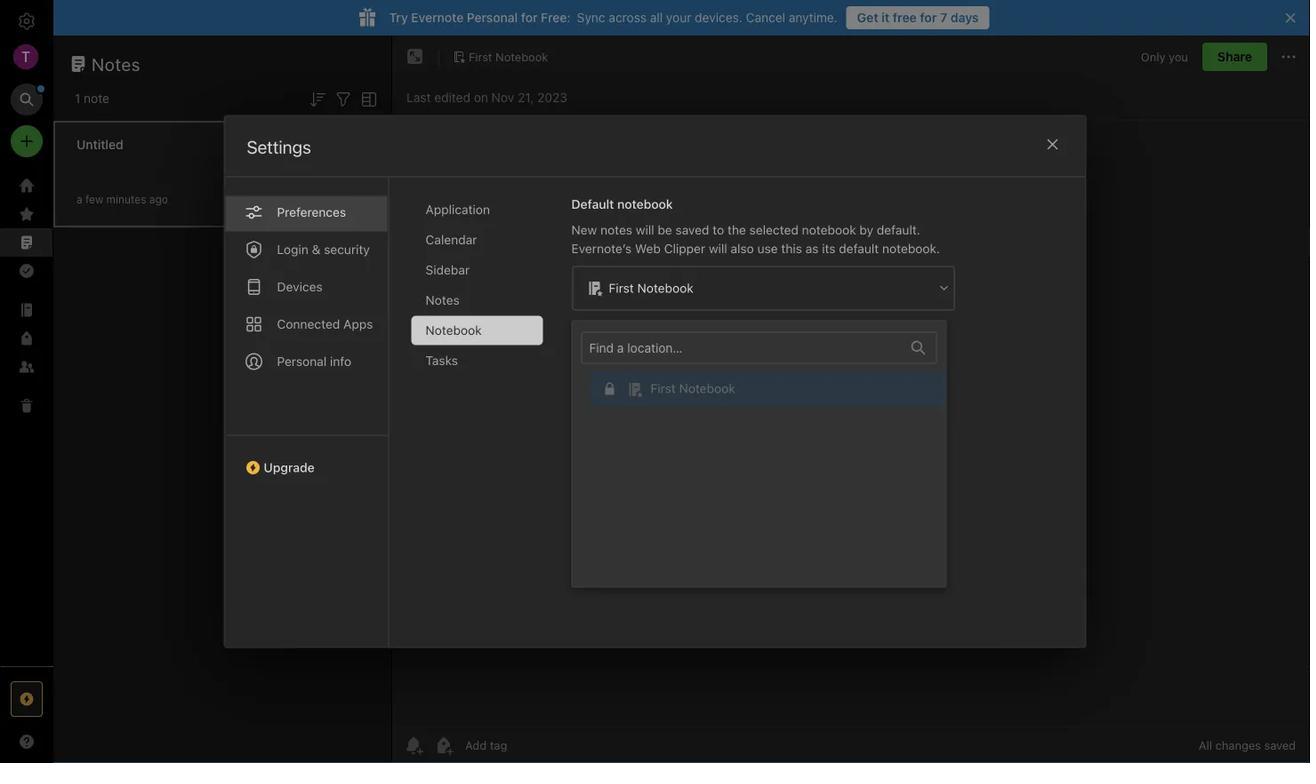 Task type: vqa. For each thing, say whether or not it's contained in the screenshot.
First Notebook button
yes



Task type: describe. For each thing, give the bounding box(es) containing it.
personal info
[[277, 354, 351, 369]]

only you
[[1141, 50, 1188, 63]]

only
[[1141, 50, 1166, 63]]

get it free for 7 days button
[[846, 6, 989, 29]]

saved inside note window 'element'
[[1264, 740, 1296, 753]]

first notebook cell
[[590, 371, 955, 407]]

on
[[474, 90, 488, 105]]

0 vertical spatial notes
[[92, 53, 141, 74]]

the
[[727, 223, 746, 237]]

note window element
[[392, 36, 1310, 764]]

settings image
[[16, 11, 37, 32]]

note
[[84, 91, 109, 106]]

anytime.
[[789, 10, 838, 25]]

Default notebook field
[[571, 265, 956, 312]]

all
[[1199, 740, 1212, 753]]

by
[[859, 223, 873, 237]]

for for free:
[[521, 10, 538, 25]]

notes tab
[[411, 286, 543, 315]]

info
[[330, 354, 351, 369]]

devices.
[[695, 10, 742, 25]]

tab list containing application
[[411, 195, 557, 648]]

0 vertical spatial notebook
[[617, 197, 673, 212]]

notebook inside tab
[[426, 323, 482, 338]]

default
[[839, 241, 879, 256]]

tasks tab
[[411, 346, 543, 376]]

sidebar tab
[[411, 256, 543, 285]]

default notebook
[[571, 197, 673, 212]]

sync
[[577, 10, 605, 25]]

its
[[822, 241, 836, 256]]

first inside note window 'element'
[[469, 50, 492, 63]]

notebook tab
[[411, 316, 543, 346]]

1
[[75, 91, 80, 106]]

connected
[[277, 317, 340, 332]]

notebook inside field
[[637, 281, 693, 296]]

edited
[[434, 90, 470, 105]]

nov
[[492, 90, 514, 105]]

calendar tab
[[411, 225, 543, 255]]

preferences
[[277, 205, 346, 220]]

get it free for 7 days
[[857, 10, 979, 25]]

settings
[[247, 137, 311, 157]]

add a reminder image
[[403, 736, 424, 757]]

application
[[426, 202, 490, 217]]

a few minutes ago
[[76, 193, 168, 206]]

0 vertical spatial will
[[636, 223, 654, 237]]

notes
[[600, 223, 632, 237]]

notebook inside the new notes will be saved to the selected notebook by default. evernote's web clipper will also use this as its default notebook.
[[802, 223, 856, 237]]

first notebook inside cell
[[651, 382, 735, 396]]

evernote's
[[571, 241, 632, 256]]

login & security
[[277, 242, 370, 257]]

all changes saved
[[1199, 740, 1296, 753]]

Note Editor text field
[[392, 121, 1310, 728]]

days
[[951, 10, 979, 25]]

saved inside the new notes will be saved to the selected notebook by default. evernote's web clipper will also use this as its default notebook.
[[675, 223, 709, 237]]

connected apps
[[277, 317, 373, 332]]

first notebook row
[[581, 371, 955, 407]]

try evernote personal for free: sync across all your devices. cancel anytime.
[[389, 10, 838, 25]]

be
[[658, 223, 672, 237]]

upgrade button
[[225, 435, 388, 482]]

it
[[882, 10, 890, 25]]

7
[[940, 10, 947, 25]]

get
[[857, 10, 878, 25]]

you
[[1169, 50, 1188, 63]]

untitled
[[76, 137, 123, 152]]

across
[[609, 10, 647, 25]]

tab list containing preferences
[[225, 177, 389, 648]]



Task type: locate. For each thing, give the bounding box(es) containing it.
all
[[650, 10, 663, 25]]

to
[[713, 223, 724, 237]]

0 horizontal spatial for
[[521, 10, 538, 25]]

free:
[[541, 10, 571, 25]]

&
[[312, 242, 321, 257]]

1 vertical spatial will
[[709, 241, 727, 256]]

your
[[666, 10, 691, 25]]

0 vertical spatial personal
[[467, 10, 518, 25]]

0 horizontal spatial tab list
[[225, 177, 389, 648]]

notebook
[[617, 197, 673, 212], [802, 223, 856, 237]]

notebook.
[[882, 241, 940, 256]]

saved
[[675, 223, 709, 237], [1264, 740, 1296, 753]]

upgrade
[[264, 461, 315, 475]]

21,
[[518, 90, 534, 105]]

personal right evernote
[[467, 10, 518, 25]]

ago
[[149, 193, 168, 206]]

0 horizontal spatial saved
[[675, 223, 709, 237]]

login
[[277, 242, 308, 257]]

1 vertical spatial notebook
[[802, 223, 856, 237]]

saved up clipper
[[675, 223, 709, 237]]

1 note
[[75, 91, 109, 106]]

tree
[[0, 172, 53, 666]]

1 horizontal spatial first
[[609, 281, 634, 296]]

free
[[893, 10, 917, 25]]

first notebook inside field
[[609, 281, 693, 296]]

1 for from the left
[[521, 10, 538, 25]]

minutes
[[106, 193, 146, 206]]

notes up note
[[92, 53, 141, 74]]

notes
[[92, 53, 141, 74], [426, 293, 460, 308]]

1 vertical spatial first
[[609, 281, 634, 296]]

2 for from the left
[[920, 10, 937, 25]]

expand note image
[[405, 46, 426, 68]]

first
[[469, 50, 492, 63], [609, 281, 634, 296], [651, 382, 676, 396]]

1 horizontal spatial saved
[[1264, 740, 1296, 753]]

Find a location field
[[581, 332, 955, 577]]

first inside 'first notebook' field
[[609, 281, 634, 296]]

notebook down "web" at top
[[637, 281, 693, 296]]

1 horizontal spatial for
[[920, 10, 937, 25]]

1 horizontal spatial tab list
[[411, 195, 557, 648]]

application tab
[[411, 195, 543, 225]]

new notes will be saved to the selected notebook by default. evernote's web clipper will also use this as its default notebook.
[[571, 223, 940, 256]]

devices
[[277, 280, 323, 294]]

also
[[731, 241, 754, 256]]

2023
[[537, 90, 567, 105]]

1 vertical spatial first notebook button
[[572, 332, 955, 577]]

first notebook down find a location… text box
[[651, 382, 735, 396]]

will up "web" at top
[[636, 223, 654, 237]]

notebook down find a location… text box
[[679, 382, 735, 396]]

web
[[635, 241, 661, 256]]

for
[[521, 10, 538, 25], [920, 10, 937, 25]]

first notebook down "web" at top
[[609, 281, 693, 296]]

selected
[[749, 223, 799, 237]]

first notebook up nov
[[469, 50, 548, 63]]

0 horizontal spatial notes
[[92, 53, 141, 74]]

cancel
[[746, 10, 785, 25]]

notes inside tab
[[426, 293, 460, 308]]

new
[[571, 223, 597, 237]]

notebook up be
[[617, 197, 673, 212]]

saved right changes
[[1264, 740, 1296, 753]]

2 horizontal spatial first
[[651, 382, 676, 396]]

2 vertical spatial first
[[651, 382, 676, 396]]

will
[[636, 223, 654, 237], [709, 241, 727, 256]]

2 vertical spatial first notebook
[[651, 382, 735, 396]]

share button
[[1202, 43, 1267, 71]]

0 vertical spatial first notebook
[[469, 50, 548, 63]]

0 horizontal spatial first
[[469, 50, 492, 63]]

first up on
[[469, 50, 492, 63]]

notebook inside note window 'element'
[[496, 50, 548, 63]]

1 horizontal spatial personal
[[467, 10, 518, 25]]

1 vertical spatial notes
[[426, 293, 460, 308]]

security
[[324, 242, 370, 257]]

notebook inside cell
[[679, 382, 735, 396]]

1 vertical spatial personal
[[277, 354, 327, 369]]

0 horizontal spatial first notebook button
[[446, 44, 554, 69]]

0 vertical spatial first
[[469, 50, 492, 63]]

default.
[[877, 223, 920, 237]]

upgrade image
[[16, 689, 37, 711]]

1 vertical spatial first notebook
[[609, 281, 693, 296]]

clipper
[[664, 241, 705, 256]]

1 horizontal spatial notes
[[426, 293, 460, 308]]

first notebook
[[469, 50, 548, 63], [609, 281, 693, 296], [651, 382, 735, 396]]

0 horizontal spatial will
[[636, 223, 654, 237]]

home image
[[16, 175, 37, 197]]

first inside first notebook cell
[[651, 382, 676, 396]]

notebook up "tasks"
[[426, 323, 482, 338]]

1 horizontal spatial first notebook button
[[572, 332, 955, 577]]

close image
[[1042, 134, 1063, 155]]

for left free:
[[521, 10, 538, 25]]

first down evernote's
[[609, 281, 634, 296]]

try
[[389, 10, 408, 25]]

0 vertical spatial first notebook button
[[446, 44, 554, 69]]

1 horizontal spatial will
[[709, 241, 727, 256]]

sidebar
[[426, 263, 470, 277]]

personal
[[467, 10, 518, 25], [277, 354, 327, 369]]

first down find a location… text box
[[651, 382, 676, 396]]

last
[[406, 90, 431, 105]]

for for 7
[[920, 10, 937, 25]]

share
[[1217, 49, 1252, 64]]

for inside button
[[920, 10, 937, 25]]

will down "to" on the right top
[[709, 241, 727, 256]]

changes
[[1215, 740, 1261, 753]]

personal down connected
[[277, 354, 327, 369]]

apps
[[343, 317, 373, 332]]

use
[[757, 241, 778, 256]]

0 horizontal spatial notebook
[[617, 197, 673, 212]]

1 horizontal spatial notebook
[[802, 223, 856, 237]]

first notebook inside note window 'element'
[[469, 50, 548, 63]]

add tag image
[[433, 736, 454, 757]]

notebook up 21,
[[496, 50, 548, 63]]

tab list
[[225, 177, 389, 648], [411, 195, 557, 648]]

1 vertical spatial saved
[[1264, 740, 1296, 753]]

as
[[805, 241, 819, 256]]

evernote
[[411, 10, 464, 25]]

few
[[85, 193, 103, 206]]

0 vertical spatial saved
[[675, 223, 709, 237]]

for left 7
[[920, 10, 937, 25]]

default
[[571, 197, 614, 212]]

a
[[76, 193, 82, 206]]

last edited on nov 21, 2023
[[406, 90, 567, 105]]

0 horizontal spatial personal
[[277, 354, 327, 369]]

Find a location… text field
[[582, 334, 900, 363]]

notebook
[[496, 50, 548, 63], [637, 281, 693, 296], [426, 323, 482, 338], [679, 382, 735, 396]]

this
[[781, 241, 802, 256]]

calendar
[[426, 233, 477, 247]]

notebook up its
[[802, 223, 856, 237]]

notes down the sidebar
[[426, 293, 460, 308]]

first notebook button
[[446, 44, 554, 69], [572, 332, 955, 577]]

tasks
[[426, 354, 458, 368]]



